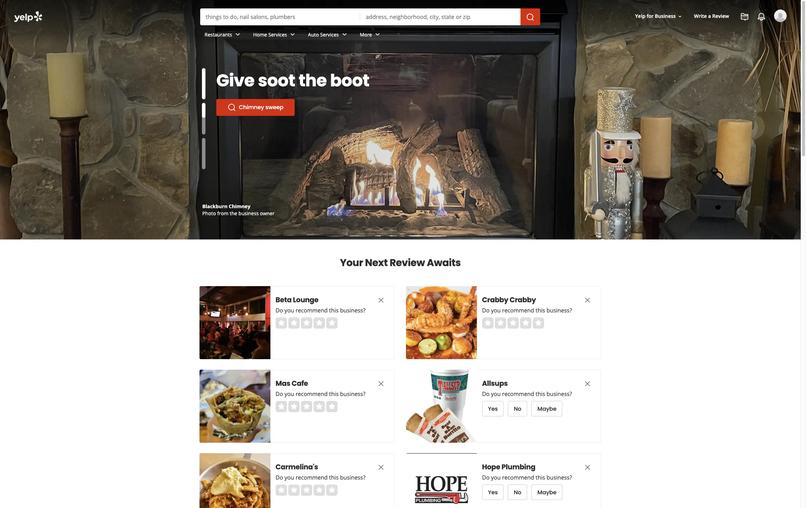 Task type: vqa. For each thing, say whether or not it's contained in the screenshot.
GOOGLE image
no



Task type: locate. For each thing, give the bounding box(es) containing it.
1 horizontal spatial services
[[320, 31, 339, 38]]

(no rating) image
[[276, 318, 338, 329], [483, 318, 545, 329], [276, 402, 338, 413], [276, 485, 338, 496]]

this
[[330, 307, 339, 315], [536, 307, 546, 315], [330, 391, 339, 398], [536, 391, 546, 398], [330, 474, 339, 482], [536, 474, 546, 482]]

1 vertical spatial the
[[230, 210, 237, 217]]

recommend down plumbing
[[503, 474, 535, 482]]

1 vertical spatial review
[[390, 256, 425, 270]]

0 vertical spatial review
[[713, 13, 730, 19]]

recommend down mas cafe link
[[296, 391, 328, 398]]

write
[[695, 13, 708, 19]]

beta lounge
[[276, 295, 319, 305]]

1 yes button from the top
[[483, 402, 504, 417]]

business? down beta lounge link
[[341, 307, 366, 315]]

business? down carmelina's link
[[341, 474, 366, 482]]

allsups
[[483, 379, 508, 389]]

0 horizontal spatial 24 chevron down v2 image
[[289, 30, 297, 39]]

recommend
[[296, 307, 328, 315], [503, 307, 535, 315], [296, 391, 328, 398], [503, 391, 535, 398], [296, 474, 328, 482], [503, 474, 535, 482]]

None search field
[[200, 8, 542, 25]]

restaurants
[[205, 31, 232, 38]]

2 maybe button from the top
[[532, 485, 563, 501]]

2 select slide image from the top
[[202, 88, 206, 119]]

2 no from the top
[[515, 489, 522, 497]]

0 vertical spatial chimney
[[239, 103, 264, 111]]

yes button down allsups
[[483, 402, 504, 417]]

2 services from the left
[[320, 31, 339, 38]]

maybe for hope plumbing
[[538, 489, 557, 497]]

0 horizontal spatial services
[[269, 31, 287, 38]]

0 vertical spatial no button
[[509, 402, 528, 417]]

1 horizontal spatial 24 chevron down v2 image
[[374, 30, 382, 39]]

this down hope plumbing link
[[536, 474, 546, 482]]

do down allsups
[[483, 391, 490, 398]]

24 chevron down v2 image right auto services
[[341, 30, 349, 39]]

yes
[[489, 405, 498, 413], [489, 489, 498, 497]]

2 no button from the top
[[509, 485, 528, 501]]

24 chevron down v2 image inside home services link
[[289, 30, 297, 39]]

1 vertical spatial yes button
[[483, 485, 504, 501]]

2 maybe from the top
[[538, 489, 557, 497]]

recommend down carmelina's link
[[296, 474, 328, 482]]

rating element down crabby crabby
[[483, 318, 545, 329]]

this down mas cafe link
[[330, 391, 339, 398]]

beta lounge link
[[276, 295, 364, 305]]

None radio
[[276, 318, 287, 329], [289, 318, 300, 329], [301, 318, 313, 329], [314, 318, 325, 329], [483, 318, 494, 329], [495, 318, 507, 329], [533, 318, 545, 329], [301, 402, 313, 413], [314, 402, 325, 413], [327, 402, 338, 413], [276, 485, 287, 496], [301, 485, 313, 496], [314, 485, 325, 496], [327, 485, 338, 496], [276, 318, 287, 329], [289, 318, 300, 329], [301, 318, 313, 329], [314, 318, 325, 329], [483, 318, 494, 329], [495, 318, 507, 329], [533, 318, 545, 329], [301, 402, 313, 413], [314, 402, 325, 413], [327, 402, 338, 413], [276, 485, 287, 496], [301, 485, 313, 496], [314, 485, 325, 496], [327, 485, 338, 496]]

business? down hope plumbing link
[[547, 474, 573, 482]]

mas cafe
[[276, 379, 309, 389]]

chimney up business
[[229, 203, 251, 210]]

do down crabby crabby
[[483, 307, 490, 315]]

do you recommend this business? down hope plumbing link
[[483, 474, 573, 482]]

do for carmelina's
[[276, 474, 283, 482]]

do down mas
[[276, 391, 283, 398]]

no button down allsups link
[[509, 402, 528, 417]]

yes button
[[483, 402, 504, 417], [483, 485, 504, 501]]

0 horizontal spatial the
[[230, 210, 237, 217]]

this for hope plumbing
[[536, 474, 546, 482]]

photo of crabby crabby image
[[406, 287, 477, 360]]

maybe button
[[532, 402, 563, 417], [532, 485, 563, 501]]

maybe
[[538, 405, 557, 413], [538, 489, 557, 497]]

no
[[515, 405, 522, 413], [515, 489, 522, 497]]

chimney sweep link
[[217, 99, 295, 116]]

24 chevron down v2 image right restaurants at the left top of the page
[[234, 30, 242, 39]]

this down crabby crabby link at the right of page
[[536, 307, 546, 315]]

do you recommend this business? for allsups
[[483, 391, 573, 398]]

24 chevron down v2 image inside auto services link
[[341, 30, 349, 39]]

more link
[[355, 25, 388, 46]]

crabby crabby link
[[483, 295, 571, 305]]

1 no from the top
[[515, 405, 522, 413]]

select slide image
[[202, 68, 206, 100], [202, 88, 206, 119]]

business? for allsups
[[547, 391, 573, 398]]

you down carmelina's
[[285, 474, 295, 482]]

1 horizontal spatial 24 chevron down v2 image
[[341, 30, 349, 39]]

no down plumbing
[[515, 489, 522, 497]]

dismiss card image for hope plumbing
[[584, 464, 592, 472]]

1 services from the left
[[269, 31, 287, 38]]

do down hope
[[483, 474, 490, 482]]

1 horizontal spatial none field
[[366, 13, 515, 21]]

1 vertical spatial yes
[[489, 489, 498, 497]]

auto services link
[[303, 25, 355, 46]]

2 yes from the top
[[489, 489, 498, 497]]

blackburn chimney link
[[203, 203, 251, 210]]

soot
[[258, 69, 295, 92]]

select slide image left give
[[202, 68, 206, 100]]

None radio
[[327, 318, 338, 329], [508, 318, 519, 329], [521, 318, 532, 329], [276, 402, 287, 413], [289, 402, 300, 413], [289, 485, 300, 496], [327, 318, 338, 329], [508, 318, 519, 329], [521, 318, 532, 329], [276, 402, 287, 413], [289, 402, 300, 413], [289, 485, 300, 496]]

0 vertical spatial the
[[299, 69, 327, 92]]

recommend for hope plumbing
[[503, 474, 535, 482]]

rating element down carmelina's
[[276, 485, 338, 496]]

0 horizontal spatial dismiss card image
[[377, 380, 386, 388]]

business? for mas cafe
[[341, 391, 366, 398]]

maybe for allsups
[[538, 405, 557, 413]]

recommend down allsups link
[[503, 391, 535, 398]]

this down beta lounge link
[[330, 307, 339, 315]]

do for crabby crabby
[[483, 307, 490, 315]]

business? down allsups link
[[547, 391, 573, 398]]

business? down crabby crabby link at the right of page
[[547, 307, 573, 315]]

1 vertical spatial maybe
[[538, 489, 557, 497]]

recommend down crabby crabby link at the right of page
[[503, 307, 535, 315]]

1 horizontal spatial the
[[299, 69, 327, 92]]

chimney
[[239, 103, 264, 111], [229, 203, 251, 210]]

1 vertical spatial maybe button
[[532, 485, 563, 501]]

(no rating) image for cafe
[[276, 402, 338, 413]]

0 horizontal spatial review
[[390, 256, 425, 270]]

None field
[[206, 13, 355, 21], [366, 13, 515, 21]]

24 chevron down v2 image left auto
[[289, 30, 297, 39]]

0 vertical spatial yes
[[489, 405, 498, 413]]

do you recommend this business? down mas cafe link
[[276, 391, 366, 398]]

yelp
[[636, 13, 646, 19]]

this for mas cafe
[[330, 391, 339, 398]]

your
[[340, 256, 363, 270]]

do you recommend this business?
[[276, 307, 366, 315], [483, 307, 573, 315], [276, 391, 366, 398], [483, 391, 573, 398], [276, 474, 366, 482], [483, 474, 573, 482]]

0 vertical spatial no
[[515, 405, 522, 413]]

do you recommend this business? for mas cafe
[[276, 391, 366, 398]]

(no rating) image down the cafe
[[276, 402, 338, 413]]

services
[[269, 31, 287, 38], [320, 31, 339, 38]]

24 chevron down v2 image inside restaurants link
[[234, 30, 242, 39]]

this for carmelina's
[[330, 474, 339, 482]]

this down allsups link
[[536, 391, 546, 398]]

do you recommend this business? down crabby crabby link at the right of page
[[483, 307, 573, 315]]

do you recommend this business? for crabby crabby
[[483, 307, 573, 315]]

do for beta lounge
[[276, 307, 283, 315]]

1 horizontal spatial review
[[713, 13, 730, 19]]

rating element
[[276, 318, 338, 329], [483, 318, 545, 329], [276, 402, 338, 413], [276, 485, 338, 496]]

business? for hope plumbing
[[547, 474, 573, 482]]

you down mas cafe
[[285, 391, 295, 398]]

0 vertical spatial maybe button
[[532, 402, 563, 417]]

business?
[[341, 307, 366, 315], [547, 307, 573, 315], [341, 391, 366, 398], [547, 391, 573, 398], [341, 474, 366, 482], [547, 474, 573, 482]]

no button for hope plumbing
[[509, 485, 528, 501]]

do you recommend this business? down carmelina's link
[[276, 474, 366, 482]]

0 vertical spatial maybe
[[538, 405, 557, 413]]

yes for allsups
[[489, 405, 498, 413]]

yes button down hope
[[483, 485, 504, 501]]

no down allsups link
[[515, 405, 522, 413]]

you for beta lounge
[[285, 307, 295, 315]]

1 dismiss card image from the left
[[377, 380, 386, 388]]

review
[[713, 13, 730, 19], [390, 256, 425, 270]]

2 dismiss card image from the left
[[584, 380, 592, 388]]

restaurants link
[[199, 25, 248, 46]]

2 24 chevron down v2 image from the left
[[374, 30, 382, 39]]

None search field
[[0, 0, 802, 52]]

photo of mas cafe image
[[200, 370, 271, 443]]

review right next on the bottom left of the page
[[390, 256, 425, 270]]

recommend down lounge
[[296, 307, 328, 315]]

1 vertical spatial no
[[515, 489, 522, 497]]

no button
[[509, 402, 528, 417], [509, 485, 528, 501]]

business? for beta lounge
[[341, 307, 366, 315]]

write a review
[[695, 13, 730, 19]]

do down carmelina's
[[276, 474, 283, 482]]

1 maybe from the top
[[538, 405, 557, 413]]

yes down allsups
[[489, 405, 498, 413]]

dismiss card image
[[377, 296, 386, 305], [584, 296, 592, 305], [377, 464, 386, 472], [584, 464, 592, 472]]

you
[[285, 307, 295, 315], [492, 307, 501, 315], [285, 391, 295, 398], [492, 391, 501, 398], [285, 474, 295, 482], [492, 474, 501, 482]]

maybe down allsups link
[[538, 405, 557, 413]]

(no rating) image down crabby crabby
[[483, 318, 545, 329]]

services for home services
[[269, 31, 287, 38]]

you down crabby crabby
[[492, 307, 501, 315]]

do you recommend this business? down allsups link
[[483, 391, 573, 398]]

0 horizontal spatial none field
[[206, 13, 355, 21]]

for
[[647, 13, 654, 19]]

do down beta
[[276, 307, 283, 315]]

2 none field from the left
[[366, 13, 515, 21]]

review right a
[[713, 13, 730, 19]]

1 24 chevron down v2 image from the left
[[289, 30, 297, 39]]

2 yes button from the top
[[483, 485, 504, 501]]

maybe button down hope plumbing link
[[532, 485, 563, 501]]

1 24 chevron down v2 image from the left
[[234, 30, 242, 39]]

yes for hope plumbing
[[489, 489, 498, 497]]

yes down hope
[[489, 489, 498, 497]]

maybe button down allsups link
[[532, 402, 563, 417]]

24 chevron down v2 image right more
[[374, 30, 382, 39]]

do you recommend this business? down beta lounge link
[[276, 307, 366, 315]]

1 vertical spatial no button
[[509, 485, 528, 501]]

the
[[299, 69, 327, 92], [230, 210, 237, 217]]

review for next
[[390, 256, 425, 270]]

dismiss card image
[[377, 380, 386, 388], [584, 380, 592, 388]]

yes button for hope plumbing
[[483, 485, 504, 501]]

0 horizontal spatial crabby
[[483, 295, 509, 305]]

write a review link
[[692, 10, 733, 23]]

services for auto services
[[320, 31, 339, 38]]

none search field containing yelp for business
[[0, 0, 802, 52]]

1 maybe button from the top
[[532, 402, 563, 417]]

(no rating) image down lounge
[[276, 318, 338, 329]]

24 chevron down v2 image inside more link
[[374, 30, 382, 39]]

2 24 chevron down v2 image from the left
[[341, 30, 349, 39]]

maybe down hope plumbing link
[[538, 489, 557, 497]]

chimney sweep
[[239, 103, 284, 111]]

sweep
[[266, 103, 284, 111]]

1 yes from the top
[[489, 405, 498, 413]]

1 none field from the left
[[206, 13, 355, 21]]

allsups link
[[483, 379, 571, 389]]

photo of beta lounge image
[[200, 287, 271, 360]]

business
[[656, 13, 676, 19]]

you for allsups
[[492, 391, 501, 398]]

recommend for mas cafe
[[296, 391, 328, 398]]

user actions element
[[630, 9, 797, 52]]

review inside write a review link
[[713, 13, 730, 19]]

1 horizontal spatial dismiss card image
[[584, 380, 592, 388]]

select slide image left the 24 search v2 image
[[202, 88, 206, 119]]

services right auto
[[320, 31, 339, 38]]

you for crabby crabby
[[492, 307, 501, 315]]

you down beta
[[285, 307, 295, 315]]

services right home
[[269, 31, 287, 38]]

a
[[709, 13, 712, 19]]

this down carmelina's link
[[330, 474, 339, 482]]

24 chevron down v2 image
[[289, 30, 297, 39], [341, 30, 349, 39]]

next
[[365, 256, 388, 270]]

do
[[276, 307, 283, 315], [483, 307, 490, 315], [276, 391, 283, 398], [483, 391, 490, 398], [276, 474, 283, 482], [483, 474, 490, 482]]

rating element for crabby
[[483, 318, 545, 329]]

0 vertical spatial yes button
[[483, 402, 504, 417]]

you down hope
[[492, 474, 501, 482]]

24 chevron down v2 image for home services
[[289, 30, 297, 39]]

0 horizontal spatial 24 chevron down v2 image
[[234, 30, 242, 39]]

chimney right the 24 search v2 image
[[239, 103, 264, 111]]

blackburn
[[203, 203, 228, 210]]

1 vertical spatial chimney
[[229, 203, 251, 210]]

mas cafe link
[[276, 379, 364, 389]]

do you recommend this business? for carmelina's
[[276, 474, 366, 482]]

you down allsups
[[492, 391, 501, 398]]

no button down plumbing
[[509, 485, 528, 501]]

1 horizontal spatial crabby
[[510, 295, 537, 305]]

1 no button from the top
[[509, 402, 528, 417]]

you for carmelina's
[[285, 474, 295, 482]]

photo
[[203, 210, 216, 217]]

rating element down lounge
[[276, 318, 338, 329]]

this for crabby crabby
[[536, 307, 546, 315]]

crabby
[[483, 295, 509, 305], [510, 295, 537, 305]]

boot
[[331, 69, 370, 92]]

24 chevron down v2 image
[[234, 30, 242, 39], [374, 30, 382, 39]]

business? down mas cafe link
[[341, 391, 366, 398]]

(no rating) image for crabby
[[483, 318, 545, 329]]

rating element down the cafe
[[276, 402, 338, 413]]

no for hope plumbing
[[515, 489, 522, 497]]

business? for carmelina's
[[341, 474, 366, 482]]

do for mas cafe
[[276, 391, 283, 398]]



Task type: describe. For each thing, give the bounding box(es) containing it.
recommend for allsups
[[503, 391, 535, 398]]

home services link
[[248, 25, 303, 46]]

dismiss card image for beta lounge
[[377, 296, 386, 305]]

do for allsups
[[483, 391, 490, 398]]

lounge
[[293, 295, 319, 305]]

hope
[[483, 463, 501, 473]]

recommend for carmelina's
[[296, 474, 328, 482]]

mas
[[276, 379, 291, 389]]

rating element for cafe
[[276, 402, 338, 413]]

dismiss card image for mas cafe
[[377, 380, 386, 388]]

home services
[[253, 31, 287, 38]]

do for hope plumbing
[[483, 474, 490, 482]]

maybe button for hope plumbing
[[532, 485, 563, 501]]

this for allsups
[[536, 391, 546, 398]]

auto services
[[308, 31, 339, 38]]

none field near
[[366, 13, 515, 21]]

home
[[253, 31, 267, 38]]

yelp for business
[[636, 13, 676, 19]]

dismiss card image for allsups
[[584, 380, 592, 388]]

plumbing
[[502, 463, 536, 473]]

crabby crabby
[[483, 295, 537, 305]]

photo of carmelina's image
[[200, 454, 271, 509]]

the inside blackburn chimney photo from the business owner
[[230, 210, 237, 217]]

cafe
[[292, 379, 309, 389]]

24 chevron down v2 image for restaurants
[[234, 30, 242, 39]]

recommend for beta lounge
[[296, 307, 328, 315]]

rating element for lounge
[[276, 318, 338, 329]]

give soot the boot
[[217, 69, 370, 92]]

1 select slide image from the top
[[202, 68, 206, 100]]

you for mas cafe
[[285, 391, 295, 398]]

carmelina's link
[[276, 463, 364, 473]]

you for hope plumbing
[[492, 474, 501, 482]]

(no rating) image for lounge
[[276, 318, 338, 329]]

photo of allsups image
[[406, 370, 477, 443]]

Near text field
[[366, 13, 515, 21]]

yelp for business button
[[633, 10, 686, 23]]

maybe button for allsups
[[532, 402, 563, 417]]

photo of hope plumbing image
[[406, 454, 477, 509]]

no for allsups
[[515, 405, 522, 413]]

business
[[239, 210, 259, 217]]

2 crabby from the left
[[510, 295, 537, 305]]

blackburn chimney photo from the business owner
[[203, 203, 275, 217]]

none field find
[[206, 13, 355, 21]]

dismiss card image for crabby crabby
[[584, 296, 592, 305]]

projects image
[[741, 13, 750, 21]]

beta
[[276, 295, 292, 305]]

yes button for allsups
[[483, 402, 504, 417]]

hope plumbing
[[483, 463, 536, 473]]

24 chevron down v2 image for more
[[374, 30, 382, 39]]

notifications image
[[758, 13, 766, 21]]

do you recommend this business? for beta lounge
[[276, 307, 366, 315]]

business categories element
[[199, 25, 788, 46]]

owner
[[260, 210, 275, 217]]

search image
[[527, 13, 535, 21]]

(no rating) image down carmelina's
[[276, 485, 338, 496]]

tyler b. image
[[775, 9, 788, 22]]

dismiss card image for carmelina's
[[377, 464, 386, 472]]

auto
[[308, 31, 319, 38]]

explore banner section banner
[[0, 0, 802, 240]]

more
[[360, 31, 372, 38]]

do you recommend this business? for hope plumbing
[[483, 474, 573, 482]]

recommend for crabby crabby
[[503, 307, 535, 315]]

from
[[217, 210, 229, 217]]

hope plumbing link
[[483, 463, 571, 473]]

24 chevron down v2 image for auto services
[[341, 30, 349, 39]]

carmelina's
[[276, 463, 319, 473]]

awaits
[[427, 256, 461, 270]]

16 chevron down v2 image
[[678, 14, 683, 19]]

this for beta lounge
[[330, 307, 339, 315]]

Find text field
[[206, 13, 355, 21]]

chimney inside blackburn chimney photo from the business owner
[[229, 203, 251, 210]]

business? for crabby crabby
[[547, 307, 573, 315]]

no button for allsups
[[509, 402, 528, 417]]

review for a
[[713, 13, 730, 19]]

24 search v2 image
[[228, 103, 236, 112]]

your next review awaits
[[340, 256, 461, 270]]

give
[[217, 69, 255, 92]]

1 crabby from the left
[[483, 295, 509, 305]]

none search field inside explore banner section banner
[[200, 8, 542, 25]]



